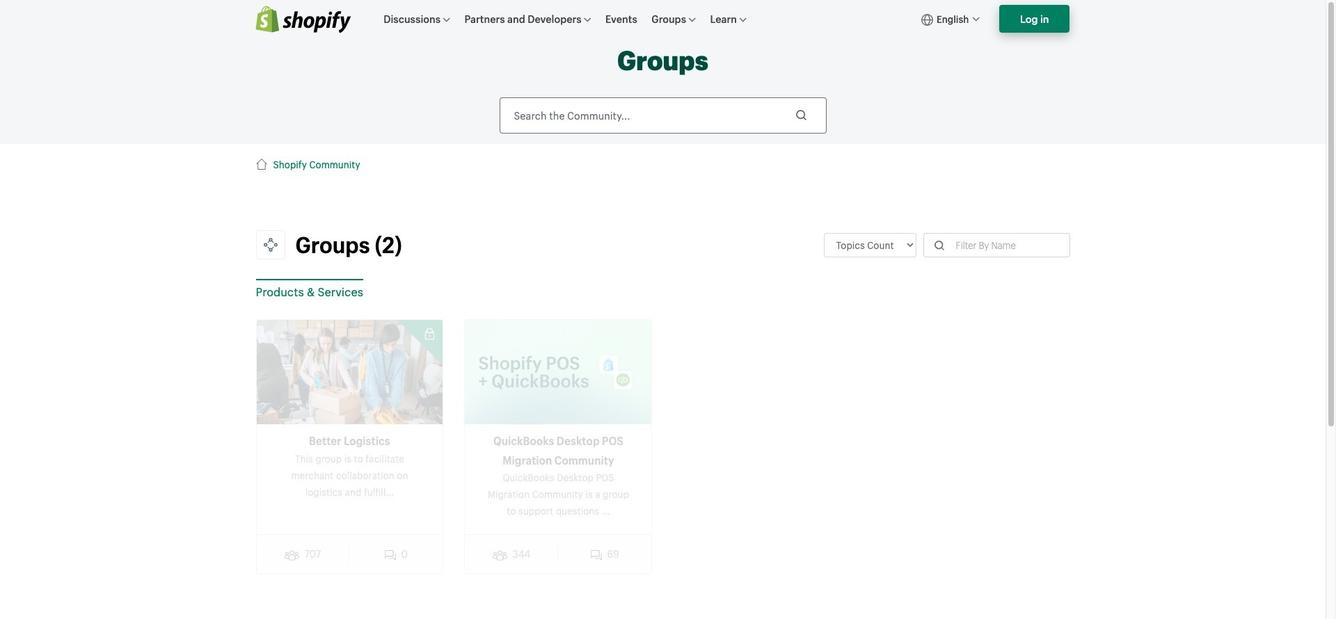 Task type: describe. For each thing, give the bounding box(es) containing it.
2 grouphub avatar image from the left
[[465, 320, 652, 425]]

lock icon image
[[425, 328, 435, 339]]

shopify logo image
[[256, 6, 351, 33]]

2 members count image from the left
[[385, 550, 396, 561]]

3 members count image from the left
[[493, 550, 507, 561]]

search icon image
[[935, 241, 945, 251]]



Task type: vqa. For each thing, say whether or not it's contained in the screenshot.
Search text box
yes



Task type: locate. For each thing, give the bounding box(es) containing it.
Search text field
[[500, 97, 827, 133]]

None submit
[[784, 99, 819, 131]]

1 grouphub avatar image from the left
[[257, 320, 443, 425]]

0 horizontal spatial grouphub avatar image
[[257, 320, 443, 425]]

grouphub avatar image
[[257, 320, 443, 425], [465, 320, 652, 425]]

1 members count image from the left
[[284, 550, 299, 561]]

4 members count image from the left
[[591, 550, 602, 561]]

members count image
[[284, 550, 299, 561], [385, 550, 396, 561], [493, 550, 507, 561], [591, 550, 602, 561]]

groups image
[[256, 230, 285, 260]]

1 horizontal spatial grouphub avatar image
[[465, 320, 652, 425]]

Filter By Name text field
[[948, 234, 1070, 257]]



